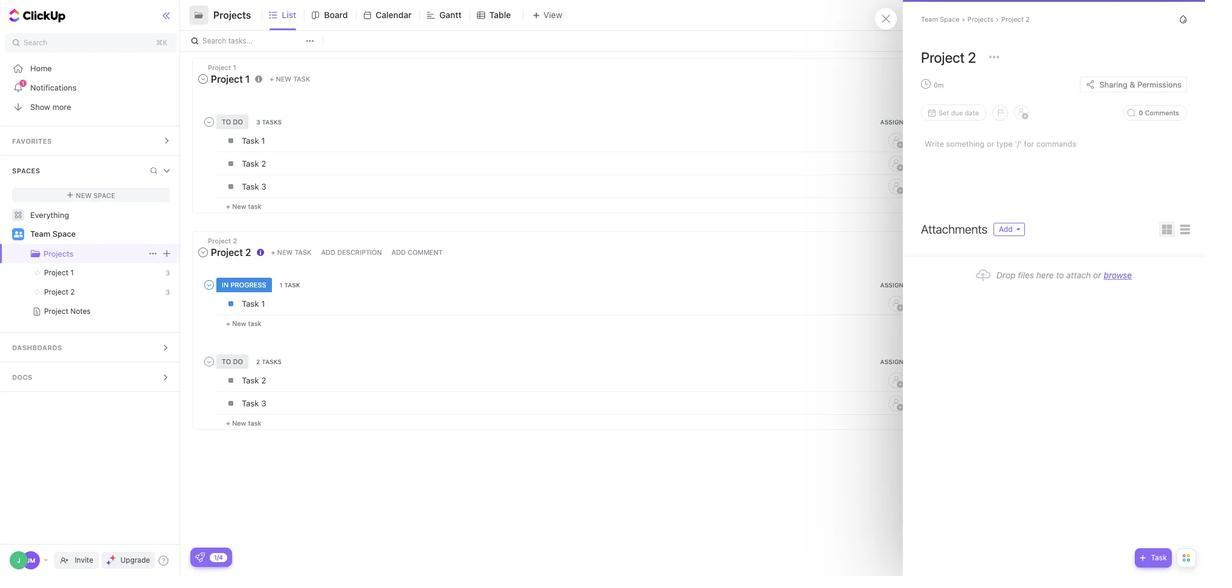 Task type: locate. For each thing, give the bounding box(es) containing it.
show
[[30, 102, 50, 112]]

team space link
[[921, 15, 960, 23], [30, 225, 171, 244]]

home
[[30, 63, 52, 73]]

permissions
[[1138, 80, 1182, 89]]

list info image
[[255, 75, 263, 83], [257, 249, 264, 256]]

1 vertical spatial tasks
[[262, 358, 282, 365]]

tasks up ‎task 1
[[262, 118, 282, 126]]

date
[[965, 109, 979, 117]]

new space
[[76, 191, 115, 199]]

0 vertical spatial list info image
[[255, 75, 263, 83]]

search left tasks...
[[203, 36, 226, 45]]

tasks up task 2 on the left
[[262, 358, 282, 365]]

list info image right project 2 dropdown button
[[257, 249, 264, 256]]

0m
[[934, 81, 944, 89]]

new up everything link
[[76, 191, 92, 199]]

‎task up '‎task 2'
[[242, 136, 259, 146]]

2 vertical spatial assignee button
[[849, 358, 946, 365]]

1 vertical spatial team space link
[[30, 225, 171, 244]]

add description
[[321, 248, 382, 256]]

1 vertical spatial space
[[93, 191, 115, 199]]

tasks for 2 tasks
[[262, 358, 282, 365]]

2 horizontal spatial projects
[[968, 15, 994, 23]]

2 ‎task from the top
[[242, 159, 259, 169]]

project 2 link
[[1002, 15, 1030, 23], [0, 283, 158, 302]]

0 horizontal spatial team
[[30, 229, 50, 239]]

1 vertical spatial assignee
[[881, 281, 911, 289]]

1 vertical spatial project 1
[[211, 74, 250, 84]]

1 task 3 from the top
[[242, 182, 266, 192]]

sharing
[[1100, 80, 1128, 89]]

+ new task down task 2 on the left
[[226, 419, 262, 427]]

0 vertical spatial ‎task
[[242, 136, 259, 146]]

add left comment
[[392, 248, 406, 256]]

1 assignee button from the top
[[849, 118, 946, 126]]

1 horizontal spatial add
[[392, 248, 406, 256]]

board link
[[324, 0, 353, 30]]

add for add comment
[[392, 248, 406, 256]]

1 vertical spatial assignee button
[[849, 281, 946, 289]]

tasks
[[262, 118, 282, 126], [262, 358, 282, 365]]

projects button
[[209, 2, 251, 28]]

0 horizontal spatial search
[[24, 38, 47, 47]]

‎task
[[242, 136, 259, 146], [242, 159, 259, 169]]

task 3 down '‎task 2'
[[242, 182, 266, 192]]

0 vertical spatial team space link
[[921, 15, 960, 23]]

1 horizontal spatial projects link
[[968, 15, 994, 23]]

here
[[1037, 270, 1054, 281]]

2 vertical spatial assignee
[[881, 358, 911, 365]]

assignee button
[[849, 118, 946, 126], [849, 281, 946, 289], [849, 358, 946, 365]]

1 ‎task from the top
[[242, 136, 259, 146]]

0 vertical spatial tasks
[[262, 118, 282, 126]]

attach
[[1067, 270, 1091, 281]]

1 horizontal spatial space
[[93, 191, 115, 199]]

0 vertical spatial space
[[940, 15, 960, 23]]

0 vertical spatial team space
[[921, 15, 960, 23]]

add for add description
[[321, 248, 336, 256]]

j
[[17, 557, 20, 565]]

2 tasks from the top
[[262, 358, 282, 365]]

‎task down ‎task 1
[[242, 159, 259, 169]]

0 vertical spatial assignee button
[[849, 118, 946, 126]]

2 horizontal spatial space
[[940, 15, 960, 23]]

onboarding checklist button image
[[195, 553, 205, 563]]

‎task 1 link
[[239, 130, 845, 151]]

new up "1 task" at the left of page
[[277, 248, 293, 256]]

0 horizontal spatial team space link
[[30, 225, 171, 244]]

show more
[[30, 102, 71, 112]]

1 vertical spatial ‎task
[[242, 159, 259, 169]]

tasks...
[[228, 36, 253, 45]]

task 3 link down ‎task 2 link
[[239, 176, 845, 197]]

0 horizontal spatial add
[[321, 248, 336, 256]]

1 tasks from the top
[[262, 118, 282, 126]]

0 horizontal spatial projects
[[44, 249, 73, 259]]

projects inside projects button
[[213, 10, 251, 21]]

add left description
[[321, 248, 336, 256]]

project 2 inside project 2 dropdown button
[[211, 247, 251, 258]]

task
[[242, 182, 259, 192], [242, 299, 259, 309], [242, 376, 259, 385], [242, 399, 259, 408], [1151, 554, 1168, 563]]

number of unseen notifications note
[[19, 79, 27, 88]]

project 1 for project 1 "dropdown button"
[[211, 74, 250, 84]]

notifications
[[30, 83, 77, 92]]

0 vertical spatial projects link
[[968, 15, 994, 23]]

0 vertical spatial task 3 link
[[239, 176, 845, 197]]

+ new task
[[270, 75, 310, 83], [226, 202, 262, 210], [271, 248, 312, 256], [226, 320, 262, 327], [226, 419, 262, 427]]

closed
[[1154, 240, 1181, 248]]

1 vertical spatial team
[[30, 229, 50, 239]]

0 horizontal spatial projects link
[[1, 244, 146, 264]]

task 3
[[242, 182, 266, 192], [242, 399, 266, 408]]

task 3 link down task 2 link
[[239, 393, 845, 414]]

list info image for 2
[[257, 249, 264, 256]]

2
[[1026, 15, 1030, 23], [968, 49, 977, 66], [261, 159, 266, 169], [233, 237, 237, 245], [245, 247, 251, 258], [70, 288, 75, 297], [256, 358, 260, 365], [261, 376, 266, 385]]

2 tasks button
[[255, 358, 286, 365]]

0 horizontal spatial space
[[52, 229, 76, 239]]

search
[[203, 36, 226, 45], [24, 38, 47, 47]]

search for search tasks...
[[203, 36, 226, 45]]

projects link
[[968, 15, 994, 23], [1, 244, 146, 264]]

3
[[256, 118, 260, 126], [261, 182, 266, 192], [166, 269, 170, 277], [166, 288, 170, 296], [261, 399, 266, 408]]

‎task for ‎task 2
[[242, 159, 259, 169]]

1 horizontal spatial team space link
[[921, 15, 960, 23]]

task 3 link
[[239, 176, 845, 197], [239, 393, 845, 414]]

‎task 2 link
[[239, 153, 845, 174]]

1
[[233, 63, 236, 71], [245, 74, 250, 84], [22, 80, 24, 86], [261, 136, 265, 146], [70, 268, 74, 278], [280, 281, 283, 289], [261, 299, 265, 309]]

add comment button
[[387, 246, 448, 258]]

0 vertical spatial assignee
[[881, 118, 911, 126]]

1 vertical spatial task 3
[[242, 399, 266, 408]]

j jm
[[17, 557, 35, 565]]

onboarding checklist button element
[[195, 553, 205, 563]]

project 1
[[208, 63, 236, 71], [211, 74, 250, 84], [44, 268, 74, 278]]

0 vertical spatial team
[[921, 15, 938, 23]]

project 1 link
[[0, 264, 158, 283]]

project 2
[[1002, 15, 1030, 23], [921, 49, 977, 66], [208, 237, 237, 245], [211, 247, 251, 258], [44, 288, 75, 297]]

1 vertical spatial team space
[[30, 229, 76, 239]]

0 horizontal spatial project 2 link
[[0, 283, 158, 302]]

1 inside number of unseen notifications note
[[22, 80, 24, 86]]

project notes
[[44, 307, 91, 316]]

board
[[324, 10, 348, 20]]

1 vertical spatial list info image
[[257, 249, 264, 256]]

1 vertical spatial project 2 link
[[0, 283, 158, 302]]

2 assignee button from the top
[[849, 281, 946, 289]]

new down '‎task 2'
[[232, 202, 246, 210]]

add
[[999, 225, 1013, 234], [321, 248, 336, 256], [392, 248, 406, 256]]

table
[[490, 10, 511, 20]]

project 1 inside "dropdown button"
[[211, 74, 250, 84]]

new inside sidebar navigation
[[76, 191, 92, 199]]

sharing & permissions link
[[1081, 77, 1187, 93]]

project 2 link inside sidebar navigation
[[0, 283, 158, 302]]

2 inside 'link'
[[70, 288, 75, 297]]

set due date button
[[921, 105, 990, 121]]

1 horizontal spatial team
[[921, 15, 938, 23]]

2 vertical spatial project 1
[[44, 268, 74, 278]]

team space
[[921, 15, 960, 23], [30, 229, 76, 239]]

2 vertical spatial space
[[52, 229, 76, 239]]

1/4
[[214, 554, 223, 561]]

0 vertical spatial task 3
[[242, 182, 266, 192]]

gantt
[[440, 10, 462, 20]]

assignee
[[881, 118, 911, 126], [881, 281, 911, 289], [881, 358, 911, 365]]

search inside sidebar navigation
[[24, 38, 47, 47]]

home link
[[0, 59, 182, 78]]

task 3 down task 2 on the left
[[242, 399, 266, 408]]

1 task
[[280, 281, 300, 289]]

1 vertical spatial task 3 link
[[239, 393, 845, 414]]

more
[[52, 102, 71, 112]]

project inside dropdown button
[[211, 247, 243, 258]]

2 inside dropdown button
[[245, 247, 251, 258]]

1 horizontal spatial search
[[203, 36, 226, 45]]

+
[[270, 75, 274, 83], [226, 202, 230, 210], [271, 248, 275, 256], [226, 320, 230, 327], [226, 419, 230, 427]]

add inside dropdown button
[[999, 225, 1013, 234]]

team
[[921, 15, 938, 23], [30, 229, 50, 239]]

set
[[939, 109, 950, 117]]

1 horizontal spatial project 2 link
[[1002, 15, 1030, 23]]

project notes link
[[0, 302, 158, 322]]

gantt link
[[440, 0, 467, 30]]

drop
[[997, 270, 1016, 281]]

3 assignee from the top
[[881, 358, 911, 365]]

new up 3 tasks dropdown button
[[276, 75, 291, 83]]

search up home
[[24, 38, 47, 47]]

2 horizontal spatial add
[[999, 225, 1013, 234]]

task
[[293, 75, 310, 83], [248, 202, 262, 210], [295, 248, 312, 256], [284, 281, 300, 289], [248, 320, 262, 327], [248, 419, 262, 427]]

1 horizontal spatial projects
[[213, 10, 251, 21]]

list info image right project 1 "dropdown button"
[[255, 75, 263, 83]]

2 task 3 from the top
[[242, 399, 266, 408]]

search for search
[[24, 38, 47, 47]]

project 1 inside sidebar navigation
[[44, 268, 74, 278]]

table link
[[490, 0, 516, 30]]

new
[[276, 75, 291, 83], [76, 191, 92, 199], [232, 202, 246, 210], [277, 248, 293, 256], [232, 320, 246, 327], [232, 419, 246, 427]]

invite
[[75, 556, 93, 565]]

2 assignee from the top
[[881, 281, 911, 289]]

0 horizontal spatial team space
[[30, 229, 76, 239]]

docs
[[12, 374, 33, 382]]

1 vertical spatial projects link
[[1, 244, 146, 264]]

add up drop at the top of the page
[[999, 225, 1013, 234]]

1 assignee from the top
[[881, 118, 911, 126]]

hide closed button
[[1124, 238, 1184, 250]]



Task type: describe. For each thing, give the bounding box(es) containing it.
calendar link
[[376, 0, 417, 30]]

project 2 inside project 2 'link'
[[44, 288, 75, 297]]

project 1 button
[[197, 71, 253, 88]]

calendar
[[376, 10, 412, 20]]

0 vertical spatial project 2 link
[[1002, 15, 1030, 23]]

due
[[951, 109, 963, 117]]

assignee for task
[[881, 281, 911, 289]]

assignee button for 1 task
[[849, 281, 946, 289]]

new down "task 1"
[[232, 320, 246, 327]]

files
[[1018, 270, 1034, 281]]

add button
[[994, 223, 1025, 236]]

everything link
[[0, 206, 182, 225]]

task 2
[[242, 376, 266, 385]]

sharing & permissions
[[1100, 80, 1182, 89]]

attachments
[[921, 222, 988, 236]]

new down task 2 on the left
[[232, 419, 246, 427]]

dashboards
[[12, 344, 62, 352]]

tasks for 3 tasks
[[262, 118, 282, 126]]

0
[[1139, 109, 1144, 117]]

3 tasks
[[256, 118, 282, 126]]

+ new task up 3 tasks dropdown button
[[270, 75, 310, 83]]

search tasks...
[[203, 36, 253, 45]]

or
[[1094, 270, 1102, 281]]

assignee for tasks
[[881, 118, 911, 126]]

share button
[[1155, 5, 1195, 25]]

to
[[1057, 270, 1064, 281]]

projects inside sidebar navigation
[[44, 249, 73, 259]]

set priority element
[[993, 105, 1008, 121]]

sparkle svg 1 image
[[110, 556, 116, 562]]

hide closed
[[1136, 240, 1181, 248]]

&
[[1130, 80, 1136, 89]]

share
[[1170, 11, 1190, 20]]

add description button
[[316, 246, 387, 258]]

project inside 'link'
[[44, 288, 68, 297]]

set priority image
[[993, 105, 1008, 121]]

‎task 2
[[242, 159, 266, 169]]

list info image for 1
[[255, 75, 263, 83]]

sidebar navigation
[[0, 0, 183, 577]]

project inside "dropdown button"
[[211, 74, 243, 84]]

‎task for ‎task 1
[[242, 136, 259, 146]]

everything
[[30, 210, 69, 220]]

favorites button
[[0, 126, 182, 155]]

sparkle svg 2 image
[[107, 561, 111, 566]]

1 task 3 link from the top
[[239, 176, 845, 197]]

user friends image
[[14, 231, 23, 238]]

1 inside "dropdown button"
[[245, 74, 250, 84]]

dropdown menu image
[[163, 250, 171, 257]]

task 2 link
[[239, 370, 845, 391]]

browse link
[[1104, 270, 1132, 281]]

1 task button
[[278, 281, 305, 289]]

0 vertical spatial project 1
[[208, 63, 236, 71]]

assignee button for 3 tasks
[[849, 118, 946, 126]]

2 tasks
[[256, 358, 282, 365]]

favorites
[[12, 137, 52, 145]]

list
[[282, 10, 296, 20]]

description
[[337, 248, 382, 256]]

comments
[[1146, 109, 1180, 117]]

2 task 3 link from the top
[[239, 393, 845, 414]]

task 1
[[242, 299, 265, 309]]

view button
[[523, 8, 566, 23]]

project 1 for project 1 link
[[44, 268, 74, 278]]

3 tasks button
[[255, 118, 286, 126]]

spaces
[[12, 167, 40, 175]]

upgrade
[[120, 556, 150, 565]]

upgrade link
[[102, 553, 155, 570]]

add for add
[[999, 225, 1013, 234]]

drop files here to attach or browse
[[997, 270, 1132, 281]]

team space inside sidebar navigation
[[30, 229, 76, 239]]

comment
[[408, 248, 443, 256]]

Search tasks... text field
[[203, 33, 303, 50]]

add comment
[[392, 248, 443, 256]]

1 horizontal spatial team space
[[921, 15, 960, 23]]

browse
[[1104, 270, 1132, 281]]

team inside sidebar navigation
[[30, 229, 50, 239]]

task 1 link
[[239, 294, 845, 314]]

view
[[544, 10, 563, 20]]

+ new task down '‎task 2'
[[226, 202, 262, 210]]

list link
[[282, 0, 301, 30]]

task 3 for first task 3 link from the top of the page
[[242, 182, 266, 192]]

task 3 for second task 3 link from the top
[[242, 399, 266, 408]]

project 2 button
[[197, 244, 254, 261]]

notes
[[70, 307, 91, 316]]

‎task 1
[[242, 136, 265, 146]]

jm
[[26, 557, 35, 565]]

0 comments
[[1139, 109, 1180, 117]]

hide
[[1136, 240, 1152, 248]]

⌘k
[[156, 38, 168, 47]]

set due date
[[939, 109, 979, 117]]

3 assignee button from the top
[[849, 358, 946, 365]]

+ new task up 1 task dropdown button
[[271, 248, 312, 256]]

+ new task down "task 1"
[[226, 320, 262, 327]]



Task type: vqa. For each thing, say whether or not it's contained in the screenshot.
Doc
no



